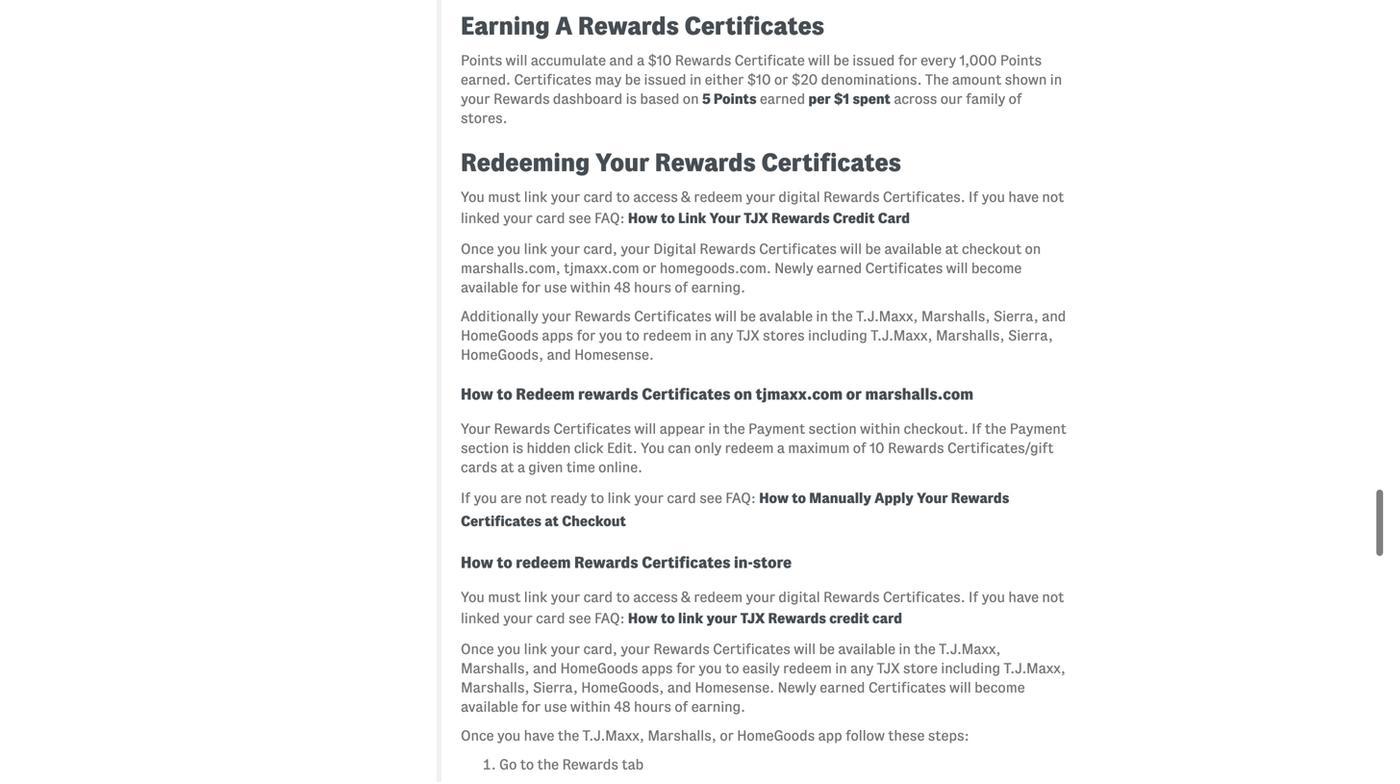 Task type: vqa. For each thing, say whether or not it's contained in the screenshot.
the TJX Rewards® Credit Card: 1-800-952-6133
no



Task type: describe. For each thing, give the bounding box(es) containing it.
across our family of stores.
[[461, 91, 1022, 126]]

or inside once you link your card, your digital rewards certificates will be available at checkout on marshalls.com, tjmaxx.com or homegoods.com. newly earned certificates will become available for use within 48 hours of earning.
[[643, 260, 657, 276]]

tab
[[622, 757, 644, 773]]

a
[[555, 13, 573, 40]]

at inside how to manually apply your rewards certificates at checkout
[[545, 513, 559, 529]]

credit
[[833, 210, 875, 226]]

redeeming your rewards certificates
[[461, 149, 901, 176]]

will down credit on the right top of the page
[[840, 241, 862, 257]]

tjx inside additionally your rewards certificates will be avalable in the t.j.maxx, marshalls, sierra, and homegoods apps for you to redeem in any tjx stores including t.j.maxx, marshalls, sierra, homegoods, and homesense.
[[737, 328, 760, 344]]

amount
[[952, 72, 1002, 88]]

you for how to link your tjx rewards credit card
[[461, 189, 485, 205]]

of inside the your rewards certificates will appear in the payment section within checkout. if the payment section is hidden click edit. you can only redeem a maximum of 10 rewards certificates/gift cards at a given time online.
[[853, 440, 867, 456]]

homegoods inside once you link your card, your rewards certificates will be available in the t.j.maxx, marshalls, and homegoods apps for you to easily redeem in any tjx store including t.j.maxx, marshalls, sierra, homegoods, and homesense. newly earned certificates will become available for use within 48 hours of earning.
[[560, 661, 638, 677]]

be inside once you link your card, your rewards certificates will be available in the t.j.maxx, marshalls, and homegoods apps for you to easily redeem in any tjx store including t.j.maxx, marshalls, sierra, homegoods, and homesense. newly earned certificates will become available for use within 48 hours of earning.
[[819, 641, 835, 657]]

our
[[941, 91, 963, 107]]

once for once you have the t.j.maxx, marshalls, or homegoods app follow these steps:
[[461, 728, 494, 744]]

0 vertical spatial sierra,
[[994, 309, 1039, 324]]

become inside once you link your card, your digital rewards certificates will be available at checkout on marshalls.com, tjmaxx.com or homegoods.com. newly earned certificates will become available for use within 48 hours of earning.
[[972, 260, 1022, 276]]

appear
[[660, 421, 705, 437]]

0 vertical spatial store
[[753, 554, 792, 571]]

rewards up either
[[675, 53, 731, 68]]

certificates left "in-"
[[642, 554, 731, 571]]

your inside the "points will accumulate and a $10 rewards certificate will be issued for every 1,000 points earned. certificates may be issued in either $10 or $20 denominations. the amount shown in your rewards dashboard is based on"
[[461, 91, 490, 107]]

have for card
[[1009, 189, 1039, 205]]

in down credit
[[835, 661, 847, 677]]

apps inside once you link your card, your rewards certificates will be available in the t.j.maxx, marshalls, and homegoods apps for you to easily redeem in any tjx store including t.j.maxx, marshalls, sierra, homegoods, and homesense. newly earned certificates will become available for use within 48 hours of earning.
[[642, 661, 673, 677]]

& for link
[[681, 589, 691, 605]]

0 vertical spatial earned
[[760, 91, 805, 107]]

to inside additionally your rewards certificates will be avalable in the t.j.maxx, marshalls, sierra, and homegoods apps for you to redeem in any tjx stores including t.j.maxx, marshalls, sierra, homegoods, and homesense.
[[626, 328, 640, 344]]

newly inside once you link your card, your rewards certificates will be available in the t.j.maxx, marshalls, and homegoods apps for you to easily redeem in any tjx store including t.j.maxx, marshalls, sierra, homegoods, and homesense. newly earned certificates will become available for use within 48 hours of earning.
[[778, 680, 817, 696]]

stores
[[763, 328, 805, 344]]

rewards
[[578, 386, 638, 403]]

link inside once you link your card, your rewards certificates will be available in the t.j.maxx, marshalls, and homegoods apps for you to easily redeem in any tjx store including t.j.maxx, marshalls, sierra, homegoods, and homesense. newly earned certificates will become available for use within 48 hours of earning.
[[524, 641, 548, 657]]

homegoods, inside additionally your rewards certificates will be avalable in the t.j.maxx, marshalls, sierra, and homegoods apps for you to redeem in any tjx stores including t.j.maxx, marshalls, sierra, homegoods, and homesense.
[[461, 347, 544, 363]]

digital for credit
[[779, 189, 820, 205]]

available down card
[[884, 241, 942, 257]]

based
[[640, 91, 680, 107]]

any inside additionally your rewards certificates will be avalable in the t.j.maxx, marshalls, sierra, and homegoods apps for you to redeem in any tjx stores including t.j.maxx, marshalls, sierra, homegoods, and homesense.
[[710, 328, 733, 344]]

certificates up credit on the right top of the page
[[761, 149, 901, 176]]

rewards down checkout
[[574, 554, 638, 571]]

click
[[574, 440, 604, 456]]

5
[[702, 91, 711, 107]]

for up go to the rewards tab in the left bottom of the page
[[522, 699, 541, 715]]

48 inside once you link your card, your rewards certificates will be available in the t.j.maxx, marshalls, and homegoods apps for you to easily redeem in any tjx store including t.j.maxx, marshalls, sierra, homegoods, and homesense. newly earned certificates will become available for use within 48 hours of earning.
[[614, 699, 631, 715]]

certificates inside the "points will accumulate and a $10 rewards certificate will be issued for every 1,000 points earned. certificates may be issued in either $10 or $20 denominations. the amount shown in your rewards dashboard is based on"
[[514, 72, 592, 88]]

are
[[501, 490, 522, 506]]

redeem down "in-"
[[694, 589, 743, 605]]

shown
[[1005, 72, 1047, 88]]

accumulate
[[531, 53, 606, 68]]

will inside the your rewards certificates will appear in the payment section within checkout. if the payment section is hidden click edit. you can only redeem a maximum of 10 rewards certificates/gift cards at a given time online.
[[634, 421, 656, 437]]

available down credit
[[838, 641, 896, 657]]

a inside the "points will accumulate and a $10 rewards certificate will be issued for every 1,000 points earned. certificates may be issued in either $10 or $20 denominations. the amount shown in your rewards dashboard is based on"
[[637, 53, 645, 68]]

these
[[888, 728, 925, 744]]

how to redeem rewards certificates on tjmaxx.com or marshalls.com
[[461, 386, 974, 403]]

will down checkout
[[946, 260, 968, 276]]

link
[[678, 210, 707, 226]]

how for manually
[[759, 490, 789, 506]]

faq: for link
[[595, 210, 625, 226]]

only
[[695, 440, 722, 456]]

sierra, inside once you link your card, your rewards certificates will be available in the t.j.maxx, marshalls, and homegoods apps for you to easily redeem in any tjx store including t.j.maxx, marshalls, sierra, homegoods, and homesense. newly earned certificates will become available for use within 48 hours of earning.
[[533, 680, 578, 696]]

will down how to link your tjx rewards credit card
[[794, 641, 816, 657]]

or inside the "points will accumulate and a $10 rewards certificate will be issued for every 1,000 points earned. certificates may be issued in either $10 or $20 denominations. the amount shown in your rewards dashboard is based on"
[[774, 72, 788, 88]]

digital
[[654, 241, 696, 257]]

checkout
[[962, 241, 1022, 257]]

of inside across our family of stores.
[[1009, 91, 1022, 107]]

the up certificates/gift
[[985, 421, 1007, 437]]

available up go
[[461, 699, 518, 715]]

manually
[[809, 490, 872, 506]]

follow
[[846, 728, 885, 744]]

1 horizontal spatial $10
[[747, 72, 771, 88]]

use inside once you link your card, your rewards certificates will be available in the t.j.maxx, marshalls, and homegoods apps for you to easily redeem in any tjx store including t.j.maxx, marshalls, sierra, homegoods, and homesense. newly earned certificates will become available for use within 48 hours of earning.
[[544, 699, 567, 715]]

earned inside once you link your card, your rewards certificates will be available in the t.j.maxx, marshalls, and homegoods apps for you to easily redeem in any tjx store including t.j.maxx, marshalls, sierra, homegoods, and homesense. newly earned certificates will become available for use within 48 hours of earning.
[[820, 680, 865, 696]]

marshalls.com
[[865, 386, 974, 403]]

stores.
[[461, 110, 508, 126]]

certificates/gift
[[948, 440, 1054, 456]]

faq: for link
[[595, 611, 625, 626]]

or up maximum at the right
[[846, 386, 862, 403]]

48 inside once you link your card, your digital rewards certificates will be available at checkout on marshalls.com, tjmaxx.com or homegoods.com. newly earned certificates will become available for use within 48 hours of earning.
[[614, 280, 631, 296]]

you must link your card to access & redeem your digital rewards certificates. if you have not linked your card see faq: for your
[[461, 189, 1064, 226]]

in inside the your rewards certificates will appear in the payment section within checkout. if the payment section is hidden click edit. you can only redeem a maximum of 10 rewards certificates/gift cards at a given time online.
[[708, 421, 720, 437]]

in up these
[[899, 641, 911, 657]]

rewards down checkout.
[[888, 440, 944, 456]]

credit
[[830, 611, 869, 626]]

is inside the your rewards certificates will appear in the payment section within checkout. if the payment section is hidden click edit. you can only redeem a maximum of 10 rewards certificates/gift cards at a given time online.
[[512, 440, 523, 456]]

certificates up certificate
[[684, 13, 824, 40]]

redeem inside once you link your card, your rewards certificates will be available in the t.j.maxx, marshalls, and homegoods apps for you to easily redeem in any tjx store including t.j.maxx, marshalls, sierra, homegoods, and homesense. newly earned certificates will become available for use within 48 hours of earning.
[[783, 661, 832, 677]]

time
[[566, 460, 595, 475]]

if you are not ready to link your card see faq:
[[461, 490, 759, 506]]

2 payment from the left
[[1010, 421, 1067, 437]]

how to link your tjx rewards credit card
[[628, 611, 902, 626]]

in up how to redeem rewards certificates on tjmaxx.com or marshalls.com
[[695, 328, 707, 344]]

tjx up easily
[[741, 611, 765, 626]]

of inside once you link your card, your digital rewards certificates will be available at checkout on marshalls.com, tjmaxx.com or homegoods.com. newly earned certificates will become available for use within 48 hours of earning.
[[675, 280, 688, 296]]

available down marshalls.com,
[[461, 280, 518, 296]]

how to redeem rewards certificates in-store
[[461, 554, 792, 571]]

to inside how to manually apply your rewards certificates at checkout
[[792, 490, 806, 506]]

the right go
[[537, 757, 559, 773]]

either
[[705, 72, 744, 88]]

in right avalable
[[816, 309, 828, 324]]

rewards up may
[[578, 13, 679, 40]]

rewards up hidden
[[494, 421, 550, 437]]

the down how to redeem rewards certificates on tjmaxx.com or marshalls.com
[[724, 421, 745, 437]]

homegoods.com.
[[660, 260, 771, 276]]

once you have the t.j.maxx, marshalls, or homegoods app follow these steps:
[[461, 728, 969, 744]]

redeem up link
[[694, 189, 743, 205]]

is inside the "points will accumulate and a $10 rewards certificate will be issued for every 1,000 points earned. certificates may be issued in either $10 or $20 denominations. the amount shown in your rewards dashboard is based on"
[[626, 91, 637, 107]]

redeem inside additionally your rewards certificates will be avalable in the t.j.maxx, marshalls, sierra, and homegoods apps for you to redeem in any tjx stores including t.j.maxx, marshalls, sierra, homegoods, and homesense.
[[643, 328, 692, 344]]

certificates up appear at the bottom
[[642, 386, 731, 403]]

can
[[668, 440, 691, 456]]

earned inside once you link your card, your digital rewards certificates will be available at checkout on marshalls.com, tjmaxx.com or homegoods.com. newly earned certificates will become available for use within 48 hours of earning.
[[817, 260, 862, 276]]

$1
[[834, 91, 850, 107]]

1 vertical spatial issued
[[644, 72, 687, 88]]

points will accumulate and a $10 rewards certificate will be issued for every 1,000 points earned. certificates may be issued in either $10 or $20 denominations. the amount shown in your rewards dashboard is based on
[[461, 53, 1062, 107]]

rewards inside how to manually apply your rewards certificates at checkout
[[951, 490, 1010, 506]]

linked for how to link your tjx rewards credit card
[[461, 210, 500, 226]]

once you link your card, your rewards certificates will be available in the t.j.maxx, marshalls, and homegoods apps for you to easily redeem in any tjx store including t.j.maxx, marshalls, sierra, homegoods, and homesense. newly earned certificates will become available for use within 48 hours of earning.
[[461, 641, 1066, 715]]

including inside once you link your card, your rewards certificates will be available in the t.j.maxx, marshalls, and homegoods apps for you to easily redeem in any tjx store including t.j.maxx, marshalls, sierra, homegoods, and homesense. newly earned certificates will become available for use within 48 hours of earning.
[[941, 661, 1001, 677]]

go
[[499, 757, 517, 773]]

hidden
[[527, 440, 571, 456]]

for inside once you link your card, your digital rewards certificates will be available at checkout on marshalls.com, tjmaxx.com or homegoods.com. newly earned certificates will become available for use within 48 hours of earning.
[[522, 280, 541, 296]]

redeeming
[[461, 149, 590, 176]]

1 vertical spatial sierra,
[[1008, 328, 1053, 344]]

be up "denominations."
[[834, 53, 849, 68]]

certificates inside the your rewards certificates will appear in the payment section within checkout. if the payment section is hidden click edit. you can only redeem a maximum of 10 rewards certificates/gift cards at a given time online.
[[553, 421, 631, 437]]

how for redeem
[[461, 386, 493, 403]]

your inside how to manually apply your rewards certificates at checkout
[[917, 490, 948, 506]]

tjx inside once you link your card, your rewards certificates will be available in the t.j.maxx, marshalls, and homegoods apps for you to easily redeem in any tjx store including t.j.maxx, marshalls, sierra, homegoods, and homesense. newly earned certificates will become available for use within 48 hours of earning.
[[877, 661, 900, 677]]

2 vertical spatial have
[[524, 728, 554, 744]]

the inside additionally your rewards certificates will be avalable in the t.j.maxx, marshalls, sierra, and homegoods apps for you to redeem in any tjx stores including t.j.maxx, marshalls, sierra, homegoods, and homesense.
[[831, 309, 853, 324]]

your rewards certificates will appear in the payment section within checkout. if the payment section is hidden click edit. you can only redeem a maximum of 10 rewards certificates/gift cards at a given time online.
[[461, 421, 1067, 475]]

given
[[529, 460, 563, 475]]

your right link
[[710, 210, 741, 226]]

not for how to link your tjx rewards credit card
[[1042, 189, 1064, 205]]

hours inside once you link your card, your digital rewards certificates will be available at checkout on marshalls.com, tjmaxx.com or homegoods.com. newly earned certificates will become available for use within 48 hours of earning.
[[634, 280, 672, 296]]

rewards down the earned.
[[494, 91, 550, 107]]

within inside the your rewards certificates will appear in the payment section within checkout. if the payment section is hidden click edit. you can only redeem a maximum of 10 rewards certificates/gift cards at a given time online.
[[860, 421, 901, 437]]

apply
[[875, 490, 914, 506]]

your down dashboard
[[595, 149, 650, 176]]

in right shown
[[1050, 72, 1062, 88]]

certificates up easily
[[713, 641, 791, 657]]

additionally
[[461, 309, 539, 324]]

rewards left tab
[[562, 757, 619, 773]]

rewards left credit on the right top of the page
[[772, 210, 830, 226]]

1 payment from the left
[[749, 421, 805, 437]]

2 horizontal spatial a
[[777, 440, 785, 456]]

2 vertical spatial homegoods
[[737, 728, 815, 744]]

2 vertical spatial a
[[517, 460, 525, 475]]

1 horizontal spatial section
[[809, 421, 857, 437]]

will up $20
[[808, 53, 830, 68]]

may
[[595, 72, 622, 88]]

will down earning at the top of page
[[506, 53, 528, 68]]

newly inside once you link your card, your digital rewards certificates will be available at checkout on marshalls.com, tjmaxx.com or homegoods.com. newly earned certificates will become available for use within 48 hours of earning.
[[775, 260, 814, 276]]

1,000
[[960, 53, 997, 68]]

must for how to link your tjx rewards credit card
[[488, 589, 521, 605]]

across
[[894, 91, 937, 107]]

avalable
[[759, 309, 813, 324]]

on inside once you link your card, your digital rewards certificates will be available at checkout on marshalls.com, tjmaxx.com or homegoods.com. newly earned certificates will become available for use within 48 hours of earning.
[[1025, 241, 1041, 257]]

for inside the "points will accumulate and a $10 rewards certificate will be issued for every 1,000 points earned. certificates may be issued in either $10 or $20 denominations. the amount shown in your rewards dashboard is based on"
[[898, 53, 918, 68]]

family
[[966, 91, 1006, 107]]

for inside additionally your rewards certificates will be avalable in the t.j.maxx, marshalls, sierra, and homegoods apps for you to redeem in any tjx stores including t.j.maxx, marshalls, sierra, homegoods, and homesense.
[[577, 328, 596, 344]]

if inside the your rewards certificates will appear in the payment section within checkout. if the payment section is hidden click edit. you can only redeem a maximum of 10 rewards certificates/gift cards at a given time online.
[[972, 421, 982, 437]]

will inside additionally your rewards certificates will be avalable in the t.j.maxx, marshalls, sierra, and homegoods apps for you to redeem in any tjx stores including t.j.maxx, marshalls, sierra, homegoods, and homesense.
[[715, 309, 737, 324]]

spent
[[853, 91, 891, 107]]

$20
[[792, 72, 818, 88]]

tjmaxx.com inside once you link your card, your digital rewards certificates will be available at checkout on marshalls.com, tjmaxx.com or homegoods.com. newly earned certificates will become available for use within 48 hours of earning.
[[564, 260, 639, 276]]

1 vertical spatial tjmaxx.com
[[756, 386, 843, 403]]

redeem down checkout
[[516, 554, 571, 571]]

online.
[[599, 460, 643, 475]]

apps inside additionally your rewards certificates will be avalable in the t.j.maxx, marshalls, sierra, and homegoods apps for you to redeem in any tjx stores including t.j.maxx, marshalls, sierra, homegoods, and homesense.
[[542, 328, 573, 344]]

certificates down how to link your tjx rewards credit card link
[[759, 241, 837, 257]]

store inside once you link your card, your rewards certificates will be available in the t.j.maxx, marshalls, and homegoods apps for you to easily redeem in any tjx store including t.j.maxx, marshalls, sierra, homegoods, and homesense. newly earned certificates will become available for use within 48 hours of earning.
[[903, 661, 938, 677]]

homesense. inside additionally your rewards certificates will be avalable in the t.j.maxx, marshalls, sierra, and homegoods apps for you to redeem in any tjx stores including t.j.maxx, marshalls, sierra, homegoods, and homesense.
[[574, 347, 654, 363]]

see for how to link your tjx rewards credit card
[[569, 611, 591, 626]]

certificate
[[735, 53, 805, 68]]

be right may
[[625, 72, 641, 88]]

1 horizontal spatial on
[[734, 386, 752, 403]]

homegoods, inside once you link your card, your rewards certificates will be available in the t.j.maxx, marshalls, and homegoods apps for you to easily redeem in any tjx store including t.j.maxx, marshalls, sierra, homegoods, and homesense. newly earned certificates will become available for use within 48 hours of earning.
[[581, 680, 664, 696]]

rewards up credit on the right top of the page
[[824, 189, 880, 205]]

be inside additionally your rewards certificates will be avalable in the t.j.maxx, marshalls, sierra, and homegoods apps for you to redeem in any tjx stores including t.j.maxx, marshalls, sierra, homegoods, and homesense.
[[740, 309, 756, 324]]

card, for tjmaxx.com
[[583, 241, 618, 257]]

access for link
[[633, 589, 678, 605]]

earned.
[[461, 72, 511, 88]]

homegoods inside additionally your rewards certificates will be avalable in the t.j.maxx, marshalls, sierra, and homegoods apps for you to redeem in any tjx stores including t.j.maxx, marshalls, sierra, homegoods, and homesense.
[[461, 328, 539, 344]]

how to link your tjx rewards credit card link
[[628, 611, 902, 626]]

rewards left credit
[[768, 611, 826, 626]]

checkout
[[562, 513, 626, 529]]



Task type: locate. For each thing, give the bounding box(es) containing it.
section
[[809, 421, 857, 437], [461, 440, 509, 456]]

0 horizontal spatial at
[[501, 460, 514, 475]]

0 horizontal spatial a
[[517, 460, 525, 475]]

1 vertical spatial is
[[512, 440, 523, 456]]

0 vertical spatial homegoods,
[[461, 347, 544, 363]]

see down redeeming
[[569, 210, 591, 226]]

points down either
[[714, 91, 757, 107]]

link inside once you link your card, your digital rewards certificates will be available at checkout on marshalls.com, tjmaxx.com or homegoods.com. newly earned certificates will become available for use within 48 hours of earning.
[[524, 241, 548, 257]]

tjx
[[744, 210, 769, 226], [737, 328, 760, 344], [741, 611, 765, 626], [877, 661, 900, 677]]

3 once from the top
[[461, 728, 494, 744]]

1 horizontal spatial points
[[714, 91, 757, 107]]

rewards inside once you link your card, your rewards certificates will be available in the t.j.maxx, marshalls, and homegoods apps for you to easily redeem in any tjx store including t.j.maxx, marshalls, sierra, homegoods, and homesense. newly earned certificates will become available for use within 48 hours of earning.
[[654, 641, 710, 657]]

0 vertical spatial you
[[461, 189, 485, 205]]

ready
[[550, 490, 587, 506]]

for up the rewards
[[577, 328, 596, 344]]

0 vertical spatial homesense.
[[574, 347, 654, 363]]

0 vertical spatial once
[[461, 241, 494, 257]]

1 vertical spatial $10
[[747, 72, 771, 88]]

2 linked from the top
[[461, 611, 500, 626]]

for up once you have the t.j.maxx, marshalls, or homegoods app follow these steps:
[[676, 661, 695, 677]]

hours down digital
[[634, 280, 672, 296]]

0 vertical spatial &
[[681, 189, 691, 205]]

how for link
[[628, 210, 658, 226]]

newly up avalable
[[775, 260, 814, 276]]

card, inside once you link your card, your rewards certificates will be available in the t.j.maxx, marshalls, and homegoods apps for you to easily redeem in any tjx store including t.j.maxx, marshalls, sierra, homegoods, and homesense. newly earned certificates will become available for use within 48 hours of earning.
[[583, 641, 618, 657]]

go to the rewards tab
[[499, 757, 644, 773]]

tjx up these
[[877, 661, 900, 677]]

faq:
[[595, 210, 625, 226], [726, 490, 756, 506], [595, 611, 625, 626]]

not for how to link your tjx rewards credit card
[[1042, 589, 1064, 605]]

0 horizontal spatial section
[[461, 440, 509, 456]]

0 vertical spatial see
[[569, 210, 591, 226]]

how up digital
[[628, 210, 658, 226]]

1 horizontal spatial homesense.
[[695, 680, 775, 696]]

is
[[626, 91, 637, 107], [512, 440, 523, 456]]

1 card, from the top
[[583, 241, 618, 257]]

newly down easily
[[778, 680, 817, 696]]

see down "how to redeem rewards certificates in-store"
[[569, 611, 591, 626]]

how to manually apply your rewards certificates at checkout link
[[461, 490, 1010, 529]]

every
[[921, 53, 956, 68]]

of down digital
[[675, 280, 688, 296]]

2 card, from the top
[[583, 641, 618, 657]]

1 vertical spatial section
[[461, 440, 509, 456]]

be left avalable
[[740, 309, 756, 324]]

card
[[584, 189, 613, 205], [536, 210, 565, 226], [667, 490, 696, 506], [584, 589, 613, 605], [536, 611, 565, 626], [872, 611, 902, 626]]

a down earning a rewards certificates
[[637, 53, 645, 68]]

redeem
[[694, 189, 743, 205], [643, 328, 692, 344], [725, 440, 774, 456], [516, 554, 571, 571], [694, 589, 743, 605], [783, 661, 832, 677]]

1 earning. from the top
[[691, 280, 746, 296]]

access for link
[[633, 189, 678, 205]]

must for how to link your tjx rewards credit card
[[488, 189, 521, 205]]

card
[[878, 210, 910, 226]]

2 vertical spatial see
[[569, 611, 591, 626]]

additionally your rewards certificates will be avalable in the t.j.maxx, marshalls, sierra, and homegoods apps for you to redeem in any tjx stores including t.j.maxx, marshalls, sierra, homegoods, and homesense.
[[461, 309, 1066, 363]]

available
[[884, 241, 942, 257], [461, 280, 518, 296], [838, 641, 896, 657], [461, 699, 518, 715]]

0 vertical spatial hours
[[634, 280, 672, 296]]

1 vertical spatial homegoods,
[[581, 680, 664, 696]]

certificates. for how to link your tjx rewards credit card
[[883, 189, 966, 205]]

be down credit
[[819, 641, 835, 657]]

store up how to link your tjx rewards credit card
[[753, 554, 792, 571]]

48
[[614, 280, 631, 296], [614, 699, 631, 715]]

earning. up once you have the t.j.maxx, marshalls, or homegoods app follow these steps:
[[691, 699, 746, 715]]

0 vertical spatial $10
[[648, 53, 672, 68]]

once for once you link your card, your rewards certificates will be available in the t.j.maxx, marshalls, and homegoods apps for you to easily redeem in any tjx store including t.j.maxx, marshalls, sierra, homegoods, and homesense. newly earned certificates will become available for use within 48 hours of earning.
[[461, 641, 494, 657]]

you must link your card to access & redeem your digital rewards certificates. if you have not linked your card see faq: up once you link your card, your digital rewards certificates will be available at checkout on marshalls.com, tjmaxx.com or homegoods.com. newly earned certificates will become available for use within 48 hours of earning.
[[461, 189, 1064, 226]]

1 use from the top
[[544, 280, 567, 296]]

1 vertical spatial faq:
[[726, 490, 756, 506]]

rewards inside additionally your rewards certificates will be avalable in the t.j.maxx, marshalls, sierra, and homegoods apps for you to redeem in any tjx stores including t.j.maxx, marshalls, sierra, homegoods, and homesense.
[[575, 309, 631, 324]]

2 use from the top
[[544, 699, 567, 715]]

1 vertical spatial any
[[851, 661, 874, 677]]

2 you must link your card to access & redeem your digital rewards certificates. if you have not linked your card see faq: from the top
[[461, 589, 1064, 626]]

points up shown
[[1000, 53, 1042, 68]]

earning a rewards certificates
[[461, 13, 824, 40]]

0 vertical spatial earning.
[[691, 280, 746, 296]]

including
[[808, 328, 868, 344], [941, 661, 1001, 677]]

certificates. for how to link your tjx rewards credit card
[[883, 589, 966, 605]]

of down shown
[[1009, 91, 1022, 107]]

1 horizontal spatial homegoods,
[[581, 680, 664, 696]]

&
[[681, 189, 691, 205], [681, 589, 691, 605]]

how for redeem
[[461, 554, 493, 571]]

1 vertical spatial apps
[[642, 661, 673, 677]]

the up go to the rewards tab in the left bottom of the page
[[558, 728, 579, 744]]

once you link your card, your digital rewards certificates will be available at checkout on marshalls.com, tjmaxx.com or homegoods.com. newly earned certificates will become available for use within 48 hours of earning.
[[461, 241, 1041, 296]]

of up once you have the t.j.maxx, marshalls, or homegoods app follow these steps:
[[675, 699, 688, 715]]

for
[[898, 53, 918, 68], [522, 280, 541, 296], [577, 328, 596, 344], [676, 661, 695, 677], [522, 699, 541, 715]]

how to link your tjx rewards credit card link
[[628, 210, 910, 226]]

access down redeeming your rewards certificates
[[633, 189, 678, 205]]

0 vertical spatial use
[[544, 280, 567, 296]]

certificates down homegoods.com.
[[634, 309, 712, 324]]

0 horizontal spatial payment
[[749, 421, 805, 437]]

1 vertical spatial 48
[[614, 699, 631, 715]]

apps up once you have the t.j.maxx, marshalls, or homegoods app follow these steps:
[[642, 661, 673, 677]]

2 vertical spatial you
[[461, 589, 485, 605]]

redeem inside the your rewards certificates will appear in the payment section within checkout. if the payment section is hidden click edit. you can only redeem a maximum of 10 rewards certificates/gift cards at a given time online.
[[725, 440, 774, 456]]

tjx up once you link your card, your digital rewards certificates will be available at checkout on marshalls.com, tjmaxx.com or homegoods.com. newly earned certificates will become available for use within 48 hours of earning.
[[744, 210, 769, 226]]

your inside additionally your rewards certificates will be avalable in the t.j.maxx, marshalls, sierra, and homegoods apps for you to redeem in any tjx stores including t.j.maxx, marshalls, sierra, homegoods, and homesense.
[[542, 309, 571, 324]]

certificates inside additionally your rewards certificates will be avalable in the t.j.maxx, marshalls, sierra, and homegoods apps for you to redeem in any tjx stores including t.j.maxx, marshalls, sierra, homegoods, and homesense.
[[634, 309, 712, 324]]

certificates down card
[[865, 260, 943, 276]]

2 certificates. from the top
[[883, 589, 966, 605]]

1 must from the top
[[488, 189, 521, 205]]

how inside how to manually apply your rewards certificates at checkout
[[759, 490, 789, 506]]

rewards down how to link your tjx rewards credit card
[[654, 641, 710, 657]]

at right cards
[[501, 460, 514, 475]]

0 vertical spatial at
[[945, 241, 959, 257]]

card, inside once you link your card, your digital rewards certificates will be available at checkout on marshalls.com, tjmaxx.com or homegoods.com. newly earned certificates will become available for use within 48 hours of earning.
[[583, 241, 618, 257]]

see
[[569, 210, 591, 226], [700, 490, 722, 506], [569, 611, 591, 626]]

0 horizontal spatial homegoods
[[461, 328, 539, 344]]

earning. inside once you link your card, your digital rewards certificates will be available at checkout on marshalls.com, tjmaxx.com or homegoods.com. newly earned certificates will become available for use within 48 hours of earning.
[[691, 280, 746, 296]]

0 vertical spatial certificates.
[[883, 189, 966, 205]]

0 vertical spatial within
[[570, 280, 611, 296]]

store
[[753, 554, 792, 571], [903, 661, 938, 677]]

issued up "denominations."
[[853, 53, 895, 68]]

once inside once you link your card, your digital rewards certificates will be available at checkout on marshalls.com, tjmaxx.com or homegoods.com. newly earned certificates will become available for use within 48 hours of earning.
[[461, 241, 494, 257]]

0 vertical spatial tjmaxx.com
[[564, 260, 639, 276]]

0 horizontal spatial any
[[710, 328, 733, 344]]

sierra,
[[994, 309, 1039, 324], [1008, 328, 1053, 344], [533, 680, 578, 696]]

earned down credit on the right top of the page
[[817, 260, 862, 276]]

2 vertical spatial once
[[461, 728, 494, 744]]

linked for how to link your tjx rewards credit card
[[461, 611, 500, 626]]

once for once you link your card, your digital rewards certificates will be available at checkout on marshalls.com, tjmaxx.com or homegoods.com. newly earned certificates will become available for use within 48 hours of earning.
[[461, 241, 494, 257]]

within inside once you link your card, your digital rewards certificates will be available at checkout on marshalls.com, tjmaxx.com or homegoods.com. newly earned certificates will become available for use within 48 hours of earning.
[[570, 280, 611, 296]]

1 vertical spatial store
[[903, 661, 938, 677]]

rewards down certificates/gift
[[951, 490, 1010, 506]]

0 vertical spatial including
[[808, 328, 868, 344]]

you inside once you link your card, your digital rewards certificates will be available at checkout on marshalls.com, tjmaxx.com or homegoods.com. newly earned certificates will become available for use within 48 hours of earning.
[[497, 241, 521, 257]]

2 vertical spatial within
[[570, 699, 611, 715]]

card, for homegoods
[[583, 641, 618, 657]]

app
[[818, 728, 842, 744]]

card, down "how to redeem rewards certificates in-store"
[[583, 641, 618, 657]]

checkout.
[[904, 421, 969, 437]]

per
[[809, 91, 831, 107]]

$10
[[648, 53, 672, 68], [747, 72, 771, 88]]

the right avalable
[[831, 309, 853, 324]]

at left checkout
[[945, 241, 959, 257]]

you
[[982, 189, 1005, 205], [497, 241, 521, 257], [599, 328, 623, 344], [474, 490, 497, 506], [982, 589, 1005, 605], [497, 641, 521, 657], [699, 661, 722, 677], [497, 728, 521, 744]]

how left redeem
[[461, 386, 493, 403]]

faq: left link
[[595, 210, 625, 226]]

redeem right easily
[[783, 661, 832, 677]]

have for card
[[1009, 589, 1039, 605]]

section up cards
[[461, 440, 509, 456]]

certificates inside how to manually apply your rewards certificates at checkout
[[461, 513, 542, 529]]

1 horizontal spatial apps
[[642, 661, 673, 677]]

how down cards
[[461, 554, 493, 571]]

2 digital from the top
[[779, 589, 820, 605]]

0 vertical spatial faq:
[[595, 210, 625, 226]]

at
[[945, 241, 959, 257], [501, 460, 514, 475], [545, 513, 559, 529]]

2 vertical spatial on
[[734, 386, 752, 403]]

dashboard
[[553, 91, 623, 107]]

0 vertical spatial 48
[[614, 280, 631, 296]]

edit.
[[607, 440, 638, 456]]

use inside once you link your card, your digital rewards certificates will be available at checkout on marshalls.com, tjmaxx.com or homegoods.com. newly earned certificates will become available for use within 48 hours of earning.
[[544, 280, 567, 296]]

see for how to link your tjx rewards credit card
[[569, 210, 591, 226]]

any down credit
[[851, 661, 874, 677]]

2 once from the top
[[461, 641, 494, 657]]

1 horizontal spatial a
[[637, 53, 645, 68]]

on
[[683, 91, 699, 107], [1025, 241, 1041, 257], [734, 386, 752, 403]]

1 access from the top
[[633, 189, 678, 205]]

homegoods, down additionally at the left top
[[461, 347, 544, 363]]

at down ready
[[545, 513, 559, 529]]

1 horizontal spatial store
[[903, 661, 938, 677]]

digital
[[779, 189, 820, 205], [779, 589, 820, 605]]

2 earning. from the top
[[691, 699, 746, 715]]

points up the earned.
[[461, 53, 502, 68]]

rewards
[[578, 13, 679, 40], [675, 53, 731, 68], [494, 91, 550, 107], [655, 149, 756, 176], [824, 189, 880, 205], [772, 210, 830, 226], [700, 241, 756, 257], [575, 309, 631, 324], [494, 421, 550, 437], [888, 440, 944, 456], [951, 490, 1010, 506], [574, 554, 638, 571], [824, 589, 880, 605], [768, 611, 826, 626], [654, 641, 710, 657], [562, 757, 619, 773]]

2 horizontal spatial homegoods
[[737, 728, 815, 744]]

section up maximum at the right
[[809, 421, 857, 437]]

you inside the your rewards certificates will appear in the payment section within checkout. if the payment section is hidden click edit. you can only redeem a maximum of 10 rewards certificates/gift cards at a given time online.
[[641, 440, 665, 456]]

be
[[834, 53, 849, 68], [625, 72, 641, 88], [865, 241, 881, 257], [740, 309, 756, 324], [819, 641, 835, 657]]

certificates.
[[883, 189, 966, 205], [883, 589, 966, 605]]

on inside the "points will accumulate and a $10 rewards certificate will be issued for every 1,000 points earned. certificates may be issued in either $10 or $20 denominations. the amount shown in your rewards dashboard is based on"
[[683, 91, 699, 107]]

once
[[461, 241, 494, 257], [461, 641, 494, 657], [461, 728, 494, 744]]

1 linked from the top
[[461, 210, 500, 226]]

once inside once you link your card, your rewards certificates will be available in the t.j.maxx, marshalls, and homegoods apps for you to easily redeem in any tjx store including t.j.maxx, marshalls, sierra, homegoods, and homesense. newly earned certificates will become available for use within 48 hours of earning.
[[461, 641, 494, 657]]

rewards inside once you link your card, your digital rewards certificates will be available at checkout on marshalls.com, tjmaxx.com or homegoods.com. newly earned certificates will become available for use within 48 hours of earning.
[[700, 241, 756, 257]]

your inside the your rewards certificates will appear in the payment section within checkout. if the payment section is hidden click edit. you can only redeem a maximum of 10 rewards certificates/gift cards at a given time online.
[[461, 421, 491, 437]]

use
[[544, 280, 567, 296], [544, 699, 567, 715]]

rewards up link
[[655, 149, 756, 176]]

0 horizontal spatial issued
[[644, 72, 687, 88]]

1 once from the top
[[461, 241, 494, 257]]

newly
[[775, 260, 814, 276], [778, 680, 817, 696]]

2 horizontal spatial points
[[1000, 53, 1042, 68]]

marshalls.com,
[[461, 260, 561, 276]]

hours inside once you link your card, your rewards certificates will be available in the t.j.maxx, marshalls, and homegoods apps for you to easily redeem in any tjx store including t.j.maxx, marshalls, sierra, homegoods, and homesense. newly earned certificates will become available for use within 48 hours of earning.
[[634, 699, 672, 715]]

within
[[570, 280, 611, 296], [860, 421, 901, 437], [570, 699, 611, 715]]

you must link your card to access & redeem your digital rewards certificates. if you have not linked your card see faq: down "in-"
[[461, 589, 1064, 626]]

be inside once you link your card, your digital rewards certificates will be available at checkout on marshalls.com, tjmaxx.com or homegoods.com. newly earned certificates will become available for use within 48 hours of earning.
[[865, 241, 881, 257]]

2 vertical spatial sierra,
[[533, 680, 578, 696]]

2 vertical spatial at
[[545, 513, 559, 529]]

digital for credit
[[779, 589, 820, 605]]

2 must from the top
[[488, 589, 521, 605]]

the inside once you link your card, your rewards certificates will be available in the t.j.maxx, marshalls, and homegoods apps for you to easily redeem in any tjx store including t.j.maxx, marshalls, sierra, homegoods, and homesense. newly earned certificates will become available for use within 48 hours of earning.
[[914, 641, 936, 657]]

in left either
[[690, 72, 702, 88]]

1 vertical spatial access
[[633, 589, 678, 605]]

become inside once you link your card, your rewards certificates will be available in the t.j.maxx, marshalls, and homegoods apps for you to easily redeem in any tjx store including t.j.maxx, marshalls, sierra, homegoods, and homesense. newly earned certificates will become available for use within 48 hours of earning.
[[975, 680, 1025, 696]]

earning. down homegoods.com.
[[691, 280, 746, 296]]

you for how to link your tjx rewards credit card
[[461, 589, 485, 605]]

0 horizontal spatial store
[[753, 554, 792, 571]]

of inside once you link your card, your rewards certificates will be available in the t.j.maxx, marshalls, and homegoods apps for you to easily redeem in any tjx store including t.j.maxx, marshalls, sierra, homegoods, and homesense. newly earned certificates will become available for use within 48 hours of earning.
[[675, 699, 688, 715]]

access down "how to redeem rewards certificates in-store"
[[633, 589, 678, 605]]

must
[[488, 189, 521, 205], [488, 589, 521, 605]]

2 hours from the top
[[634, 699, 672, 715]]

denominations.
[[821, 72, 922, 88]]

payment up maximum at the right
[[749, 421, 805, 437]]

within inside once you link your card, your rewards certificates will be available in the t.j.maxx, marshalls, and homegoods apps for you to easily redeem in any tjx store including t.j.maxx, marshalls, sierra, homegoods, and homesense. newly earned certificates will become available for use within 48 hours of earning.
[[570, 699, 611, 715]]

tjmaxx.com
[[564, 260, 639, 276], [756, 386, 843, 403]]

at inside the your rewards certificates will appear in the payment section within checkout. if the payment section is hidden click edit. you can only redeem a maximum of 10 rewards certificates/gift cards at a given time online.
[[501, 460, 514, 475]]

0 vertical spatial newly
[[775, 260, 814, 276]]

10
[[870, 440, 885, 456]]

$10 up based
[[648, 53, 672, 68]]

1 vertical spatial on
[[1025, 241, 1041, 257]]

earning.
[[691, 280, 746, 296], [691, 699, 746, 715]]

hours up tab
[[634, 699, 672, 715]]

certificates down are
[[461, 513, 542, 529]]

1 vertical spatial see
[[700, 490, 722, 506]]

homesense. inside once you link your card, your rewards certificates will be available in the t.j.maxx, marshalls, and homegoods apps for you to easily redeem in any tjx store including t.j.maxx, marshalls, sierra, homegoods, and homesense. newly earned certificates will become available for use within 48 hours of earning.
[[695, 680, 775, 696]]

a
[[637, 53, 645, 68], [777, 440, 785, 456], [517, 460, 525, 475]]

1 vertical spatial a
[[777, 440, 785, 456]]

0 horizontal spatial on
[[683, 91, 699, 107]]

0 vertical spatial not
[[1042, 189, 1064, 205]]

5 points earned per $1 spent
[[702, 91, 891, 107]]

1 vertical spatial you must link your card to access & redeem your digital rewards certificates. if you have not linked your card see faq:
[[461, 589, 1064, 626]]

including up "steps:"
[[941, 661, 1001, 677]]

issued up based
[[644, 72, 687, 88]]

1 vertical spatial including
[[941, 661, 1001, 677]]

1 48 from the top
[[614, 280, 631, 296]]

certificates
[[684, 13, 824, 40], [514, 72, 592, 88], [761, 149, 901, 176], [759, 241, 837, 257], [865, 260, 943, 276], [634, 309, 712, 324], [642, 386, 731, 403], [553, 421, 631, 437], [461, 513, 542, 529], [642, 554, 731, 571], [713, 641, 791, 657], [869, 680, 946, 696]]

how down "how to redeem rewards certificates in-store"
[[628, 611, 658, 626]]

2 & from the top
[[681, 589, 691, 605]]

the up these
[[914, 641, 936, 657]]

any inside once you link your card, your rewards certificates will be available in the t.j.maxx, marshalls, and homegoods apps for you to easily redeem in any tjx store including t.j.maxx, marshalls, sierra, homegoods, and homesense. newly earned certificates will become available for use within 48 hours of earning.
[[851, 661, 874, 677]]

2 vertical spatial faq:
[[595, 611, 625, 626]]

on up the your rewards certificates will appear in the payment section within checkout. if the payment section is hidden click edit. you can only redeem a maximum of 10 rewards certificates/gift cards at a given time online.
[[734, 386, 752, 403]]

will
[[506, 53, 528, 68], [808, 53, 830, 68], [840, 241, 862, 257], [946, 260, 968, 276], [715, 309, 737, 324], [634, 421, 656, 437], [794, 641, 816, 657], [950, 680, 972, 696]]

0 horizontal spatial apps
[[542, 328, 573, 344]]

how
[[628, 210, 658, 226], [461, 386, 493, 403], [759, 490, 789, 506], [461, 554, 493, 571], [628, 611, 658, 626]]

0 horizontal spatial homesense.
[[574, 347, 654, 363]]

how for link
[[628, 611, 658, 626]]

2 vertical spatial not
[[1042, 589, 1064, 605]]

on left 5 at the top right
[[683, 91, 699, 107]]

you must link your card to access & redeem your digital rewards certificates. if you have not linked your card see faq: for your
[[461, 589, 1064, 626]]

1 horizontal spatial at
[[545, 513, 559, 529]]

is left based
[[626, 91, 637, 107]]

2 vertical spatial earned
[[820, 680, 865, 696]]

see down the only
[[700, 490, 722, 506]]

1 & from the top
[[681, 189, 691, 205]]

steps:
[[928, 728, 969, 744]]

how to manually apply your rewards certificates at checkout
[[461, 490, 1010, 529]]

and inside the "points will accumulate and a $10 rewards certificate will be issued for every 1,000 points earned. certificates may be issued in either $10 or $20 denominations. the amount shown in your rewards dashboard is based on"
[[609, 53, 634, 68]]

1 vertical spatial newly
[[778, 680, 817, 696]]

1 vertical spatial earned
[[817, 260, 862, 276]]

0 vertical spatial is
[[626, 91, 637, 107]]

1 vertical spatial hours
[[634, 699, 672, 715]]

rewards up credit
[[824, 589, 880, 605]]

payment up certificates/gift
[[1010, 421, 1067, 437]]

will down homegoods.com.
[[715, 309, 737, 324]]

1 vertical spatial at
[[501, 460, 514, 475]]

a left given
[[517, 460, 525, 475]]

1 digital from the top
[[779, 189, 820, 205]]

1 vertical spatial use
[[544, 699, 567, 715]]

0 horizontal spatial homegoods,
[[461, 347, 544, 363]]

1 vertical spatial card,
[[583, 641, 618, 657]]

earned
[[760, 91, 805, 107], [817, 260, 862, 276], [820, 680, 865, 696]]

1 horizontal spatial is
[[626, 91, 637, 107]]

and
[[609, 53, 634, 68], [1042, 309, 1066, 324], [547, 347, 571, 363], [533, 661, 557, 677], [667, 680, 692, 696]]

for down marshalls.com,
[[522, 280, 541, 296]]

apps up redeem
[[542, 328, 573, 344]]

or down once you link your card, your rewards certificates will be available in the t.j.maxx, marshalls, and homegoods apps for you to easily redeem in any tjx store including t.j.maxx, marshalls, sierra, homegoods, and homesense. newly earned certificates will become available for use within 48 hours of earning.
[[720, 728, 734, 744]]

or down digital
[[643, 260, 657, 276]]

1 vertical spatial become
[[975, 680, 1025, 696]]

tjmaxx.com right marshalls.com,
[[564, 260, 639, 276]]

earning
[[461, 13, 550, 40]]

at inside once you link your card, your digital rewards certificates will be available at checkout on marshalls.com, tjmaxx.com or homegoods.com. newly earned certificates will become available for use within 48 hours of earning.
[[945, 241, 959, 257]]

1 vertical spatial certificates.
[[883, 589, 966, 605]]

1 you must link your card to access & redeem your digital rewards certificates. if you have not linked your card see faq: from the top
[[461, 189, 1064, 226]]

including inside additionally your rewards certificates will be avalable in the t.j.maxx, marshalls, sierra, and homegoods apps for you to redeem in any tjx stores including t.j.maxx, marshalls, sierra, homegoods, and homesense.
[[808, 328, 868, 344]]

1 vertical spatial linked
[[461, 611, 500, 626]]

2 horizontal spatial at
[[945, 241, 959, 257]]

you inside additionally your rewards certificates will be avalable in the t.j.maxx, marshalls, sierra, and homegoods apps for you to redeem in any tjx stores including t.j.maxx, marshalls, sierra, homegoods, and homesense.
[[599, 328, 623, 344]]

any up how to redeem rewards certificates on tjmaxx.com or marshalls.com
[[710, 328, 733, 344]]

or
[[774, 72, 788, 88], [643, 260, 657, 276], [846, 386, 862, 403], [720, 728, 734, 744]]

& down "how to redeem rewards certificates in-store"
[[681, 589, 691, 605]]

0 horizontal spatial $10
[[648, 53, 672, 68]]

0 vertical spatial issued
[[853, 53, 895, 68]]

1 certificates. from the top
[[883, 189, 966, 205]]

store up these
[[903, 661, 938, 677]]

1 hours from the top
[[634, 280, 672, 296]]

0 vertical spatial on
[[683, 91, 699, 107]]

1 vertical spatial you
[[641, 440, 665, 456]]

maximum
[[788, 440, 850, 456]]

homegoods,
[[461, 347, 544, 363], [581, 680, 664, 696]]

earning. inside once you link your card, your rewards certificates will be available in the t.j.maxx, marshalls, and homegoods apps for you to easily redeem in any tjx store including t.j.maxx, marshalls, sierra, homegoods, and homesense. newly earned certificates will become available for use within 48 hours of earning.
[[691, 699, 746, 715]]

& for link
[[681, 189, 691, 205]]

is left hidden
[[512, 440, 523, 456]]

2 access from the top
[[633, 589, 678, 605]]

the
[[925, 72, 949, 88]]

redeem
[[516, 386, 575, 403]]

1 vertical spatial &
[[681, 589, 691, 605]]

1 horizontal spatial issued
[[853, 53, 895, 68]]

easily
[[743, 661, 780, 677]]

rewards up homegoods.com.
[[700, 241, 756, 257]]

0 horizontal spatial is
[[512, 440, 523, 456]]

1 horizontal spatial including
[[941, 661, 1001, 677]]

2 48 from the top
[[614, 699, 631, 715]]

to
[[616, 189, 630, 205], [661, 210, 675, 226], [626, 328, 640, 344], [497, 386, 513, 403], [590, 490, 604, 506], [792, 490, 806, 506], [497, 554, 513, 571], [616, 589, 630, 605], [661, 611, 675, 626], [725, 661, 739, 677], [520, 757, 534, 773]]

1 vertical spatial not
[[525, 490, 547, 506]]

tjx left stores in the top of the page
[[737, 328, 760, 344]]

homegoods
[[461, 328, 539, 344], [560, 661, 638, 677], [737, 728, 815, 744]]

hours
[[634, 280, 672, 296], [634, 699, 672, 715]]

on right checkout
[[1025, 241, 1041, 257]]

redeem up how to redeem rewards certificates on tjmaxx.com or marshalls.com
[[643, 328, 692, 344]]

1 horizontal spatial homegoods
[[560, 661, 638, 677]]

how to link your tjx rewards credit card
[[628, 210, 910, 226]]

to inside once you link your card, your rewards certificates will be available in the t.j.maxx, marshalls, and homegoods apps for you to easily redeem in any tjx store including t.j.maxx, marshalls, sierra, homegoods, and homesense. newly earned certificates will become available for use within 48 hours of earning.
[[725, 661, 739, 677]]

earned down $20
[[760, 91, 805, 107]]

0 vertical spatial linked
[[461, 210, 500, 226]]

0 horizontal spatial points
[[461, 53, 502, 68]]

0 vertical spatial access
[[633, 189, 678, 205]]

certificates up click
[[553, 421, 631, 437]]

0 vertical spatial card,
[[583, 241, 618, 257]]

will up "steps:"
[[950, 680, 972, 696]]

cards
[[461, 460, 497, 475]]

certificates up these
[[869, 680, 946, 696]]

in-
[[734, 554, 753, 571]]



